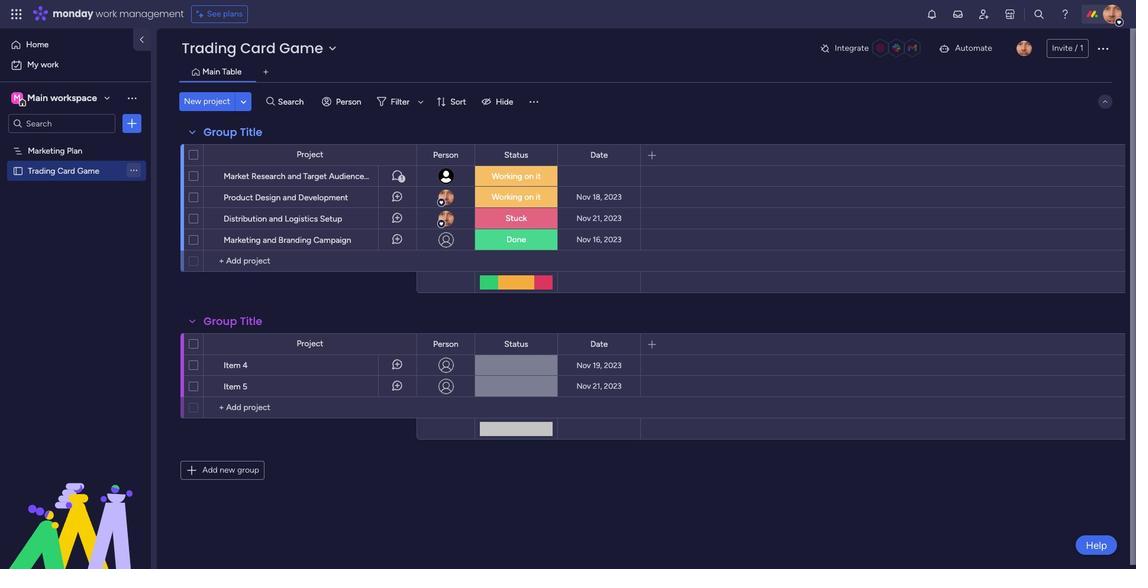 Task type: vqa. For each thing, say whether or not it's contained in the screenshot.
the 'Getting Started'
no



Task type: locate. For each thing, give the bounding box(es) containing it.
and
[[288, 172, 301, 182], [283, 193, 296, 203], [269, 214, 283, 224], [263, 236, 276, 246]]

nov down nov 19, 2023 on the right of the page
[[577, 382, 591, 391]]

integrate button
[[815, 36, 929, 61]]

1 vertical spatial + add project text field
[[210, 401, 411, 415]]

market research and target audience analysis
[[224, 172, 397, 182]]

2 title from the top
[[240, 314, 262, 329]]

1 vertical spatial options image
[[126, 118, 138, 130]]

0 vertical spatial date field
[[587, 149, 611, 162]]

james peterson image
[[1103, 5, 1122, 24], [1017, 41, 1032, 56]]

0 vertical spatial on
[[524, 171, 534, 181]]

item left 5
[[224, 382, 241, 392]]

main
[[202, 67, 220, 77], [27, 92, 48, 104]]

new project button
[[179, 92, 235, 111]]

options image right /
[[1096, 41, 1110, 56]]

v2 search image
[[266, 95, 275, 108]]

workspace image
[[11, 92, 23, 105]]

nov 21, 2023
[[577, 214, 622, 223], [577, 382, 622, 391]]

arrow down image
[[414, 95, 428, 109]]

date for date field corresponding to 2nd status field from the top
[[590, 339, 608, 349]]

date field up the nov 18, 2023 at right
[[587, 149, 611, 162]]

1 vertical spatial status field
[[501, 338, 531, 351]]

1 horizontal spatial trading card game
[[182, 38, 323, 58]]

1 vertical spatial status
[[504, 339, 528, 349]]

Date field
[[587, 149, 611, 162], [587, 338, 611, 351]]

working for product design and development
[[492, 192, 522, 202]]

4 2023 from the top
[[604, 361, 622, 370]]

2023 up the nov 16, 2023
[[604, 214, 622, 223]]

1 horizontal spatial 1
[[1080, 43, 1084, 53]]

item 5
[[224, 382, 247, 392]]

1 vertical spatial group title
[[204, 314, 262, 329]]

1 vertical spatial group title field
[[201, 314, 265, 330]]

1 horizontal spatial main
[[202, 67, 220, 77]]

nov 21, 2023 down nov 19, 2023 on the right of the page
[[577, 382, 622, 391]]

0 horizontal spatial 1
[[401, 175, 403, 182]]

18,
[[593, 193, 602, 202]]

it for product design and development
[[536, 192, 541, 202]]

title
[[240, 125, 262, 140], [240, 314, 262, 329]]

working for market research and target audience analysis
[[492, 171, 522, 181]]

home
[[26, 40, 49, 50]]

0 vertical spatial nov 21, 2023
[[577, 214, 622, 223]]

0 horizontal spatial options image
[[126, 118, 138, 130]]

automate button
[[934, 39, 997, 58]]

group up item 4
[[204, 314, 237, 329]]

0 vertical spatial trading
[[182, 38, 237, 58]]

work
[[96, 7, 117, 21], [41, 60, 59, 70]]

date up the nov 18, 2023 at right
[[590, 150, 608, 160]]

add new group button
[[181, 462, 265, 481]]

see
[[207, 9, 221, 19]]

0 vertical spatial date
[[590, 150, 608, 160]]

2 person field from the top
[[430, 338, 462, 351]]

nov left 16,
[[577, 236, 591, 244]]

plans
[[223, 9, 243, 19]]

main workspace
[[27, 92, 97, 104]]

list box
[[0, 138, 151, 341]]

distribution
[[224, 214, 267, 224]]

1 right analysis
[[401, 175, 403, 182]]

person field for 2nd status field from the bottom
[[430, 149, 462, 162]]

group title down angle down image
[[204, 125, 262, 140]]

1 item from the top
[[224, 361, 241, 371]]

group
[[204, 125, 237, 140], [204, 314, 237, 329]]

on
[[524, 171, 534, 181], [524, 192, 534, 202]]

0 horizontal spatial game
[[77, 166, 99, 176]]

person
[[336, 97, 361, 107], [433, 150, 459, 160], [433, 339, 459, 349]]

2 project from the top
[[297, 339, 323, 349]]

1 group from the top
[[204, 125, 237, 140]]

2 group title field from the top
[[201, 314, 265, 330]]

2 working from the top
[[492, 192, 522, 202]]

1 date from the top
[[590, 150, 608, 160]]

nov down the nov 18, 2023 at right
[[577, 214, 591, 223]]

Search in workspace field
[[25, 117, 99, 131]]

work right monday
[[96, 7, 117, 21]]

person field for 2nd status field from the top
[[430, 338, 462, 351]]

1 project from the top
[[297, 150, 323, 160]]

working on it for product design and development
[[492, 192, 541, 202]]

0 vertical spatial person
[[336, 97, 361, 107]]

group title up item 4
[[204, 314, 262, 329]]

m
[[14, 93, 21, 103]]

card down plan
[[57, 166, 75, 176]]

setup
[[320, 214, 342, 224]]

1 vertical spatial working
[[492, 192, 522, 202]]

group down project
[[204, 125, 237, 140]]

0 horizontal spatial main
[[27, 92, 48, 104]]

it
[[536, 171, 541, 181], [536, 192, 541, 202]]

2 status from the top
[[504, 339, 528, 349]]

plan
[[67, 146, 82, 156]]

help
[[1086, 540, 1107, 552]]

on for market research and target audience analysis
[[524, 171, 534, 181]]

trading up main table
[[182, 38, 237, 58]]

date up nov 19, 2023 on the right of the page
[[590, 339, 608, 349]]

1 vertical spatial item
[[224, 382, 241, 392]]

1 vertical spatial nov 21, 2023
[[577, 382, 622, 391]]

monday work management
[[53, 7, 184, 21]]

2 2023 from the top
[[604, 214, 622, 223]]

1 vertical spatial work
[[41, 60, 59, 70]]

0 vertical spatial work
[[96, 7, 117, 21]]

marketing left plan
[[28, 146, 65, 156]]

0 vertical spatial james peterson image
[[1103, 5, 1122, 24]]

tab
[[257, 63, 275, 82]]

1 vertical spatial card
[[57, 166, 75, 176]]

done
[[507, 235, 526, 245]]

2 group title from the top
[[204, 314, 262, 329]]

0 horizontal spatial james peterson image
[[1017, 41, 1032, 56]]

1 vertical spatial group
[[204, 314, 237, 329]]

working on it for market research and target audience analysis
[[492, 171, 541, 181]]

0 vertical spatial status
[[504, 150, 528, 160]]

1 horizontal spatial work
[[96, 7, 117, 21]]

product design and development
[[224, 193, 348, 203]]

group title field down angle down image
[[201, 125, 265, 140]]

options image
[[1096, 41, 1110, 56], [126, 118, 138, 130]]

3 nov from the top
[[577, 236, 591, 244]]

1
[[1080, 43, 1084, 53], [401, 175, 403, 182]]

analysis
[[366, 172, 397, 182]]

angle down image
[[241, 97, 246, 106]]

monday
[[53, 7, 93, 21]]

add view image
[[264, 68, 268, 77]]

main left 'table'
[[202, 67, 220, 77]]

tab inside main table tab list
[[257, 63, 275, 82]]

2 vertical spatial person
[[433, 339, 459, 349]]

21,
[[593, 214, 602, 223], [593, 382, 602, 391]]

main table button
[[199, 66, 245, 79]]

add
[[202, 466, 218, 476]]

lottie animation image
[[0, 450, 151, 570]]

2 + add project text field from the top
[[210, 401, 411, 415]]

16,
[[593, 236, 602, 244]]

1 person field from the top
[[430, 149, 462, 162]]

0 vertical spatial main
[[202, 67, 220, 77]]

card
[[240, 38, 276, 58], [57, 166, 75, 176]]

0 vertical spatial options image
[[1096, 41, 1110, 56]]

main right workspace icon
[[27, 92, 48, 104]]

2 working on it from the top
[[492, 192, 541, 202]]

trading card game up add view icon
[[182, 38, 323, 58]]

date field up nov 19, 2023 on the right of the page
[[587, 338, 611, 351]]

1 horizontal spatial trading
[[182, 38, 237, 58]]

game
[[279, 38, 323, 58], [77, 166, 99, 176]]

target
[[303, 172, 327, 182]]

trading right public board icon on the left
[[28, 166, 55, 176]]

status for 2nd status field from the bottom
[[504, 150, 528, 160]]

1 21, from the top
[[593, 214, 602, 223]]

0 vertical spatial it
[[536, 171, 541, 181]]

0 vertical spatial + add project text field
[[210, 254, 411, 269]]

2 date field from the top
[[587, 338, 611, 351]]

1 right /
[[1080, 43, 1084, 53]]

1 vertical spatial trading card game
[[28, 166, 99, 176]]

james peterson image right help icon
[[1103, 5, 1122, 24]]

21, down 19,
[[593, 382, 602, 391]]

new project
[[184, 96, 230, 107]]

1 vertical spatial person field
[[430, 338, 462, 351]]

main inside button
[[202, 67, 220, 77]]

trading
[[182, 38, 237, 58], [28, 166, 55, 176]]

Group Title field
[[201, 125, 265, 140], [201, 314, 265, 330]]

1 working on it from the top
[[492, 171, 541, 181]]

group title
[[204, 125, 262, 140], [204, 314, 262, 329]]

nov left 18,
[[576, 193, 591, 202]]

2 nov from the top
[[577, 214, 591, 223]]

1 vertical spatial person
[[433, 150, 459, 160]]

21, up 16,
[[593, 214, 602, 223]]

1 group title from the top
[[204, 125, 262, 140]]

1 vertical spatial title
[[240, 314, 262, 329]]

Status field
[[501, 149, 531, 162], [501, 338, 531, 351]]

nov 19, 2023
[[577, 361, 622, 370]]

2 it from the top
[[536, 192, 541, 202]]

2023 right 18,
[[604, 193, 622, 202]]

item
[[224, 361, 241, 371], [224, 382, 241, 392]]

group title field up item 4
[[201, 314, 265, 330]]

5 nov from the top
[[577, 382, 591, 391]]

2 group from the top
[[204, 314, 237, 329]]

title down angle down image
[[240, 125, 262, 140]]

1 vertical spatial working on it
[[492, 192, 541, 202]]

2 date from the top
[[590, 339, 608, 349]]

0 vertical spatial working on it
[[492, 171, 541, 181]]

marketing and branding campaign
[[224, 236, 351, 246]]

2023 right 19,
[[604, 361, 622, 370]]

0 vertical spatial working
[[492, 171, 522, 181]]

my work option
[[7, 56, 144, 75]]

trading card game down marketing plan
[[28, 166, 99, 176]]

2 on from the top
[[524, 192, 534, 202]]

working on it
[[492, 171, 541, 181], [492, 192, 541, 202]]

and down distribution and logistics setup
[[263, 236, 276, 246]]

1 nov from the top
[[576, 193, 591, 202]]

marketing down distribution at the left of page
[[224, 236, 261, 246]]

1 vertical spatial date field
[[587, 338, 611, 351]]

0 vertical spatial item
[[224, 361, 241, 371]]

management
[[119, 7, 184, 21]]

1 status from the top
[[504, 150, 528, 160]]

1 vertical spatial date
[[590, 339, 608, 349]]

trading card game
[[182, 38, 323, 58], [28, 166, 99, 176]]

my work link
[[7, 56, 144, 75]]

options image down workspace options "icon"
[[126, 118, 138, 130]]

/
[[1075, 43, 1078, 53]]

option
[[0, 140, 151, 142]]

0 vertical spatial group title field
[[201, 125, 265, 140]]

group title field for 2nd status field from the top's person "field"
[[201, 314, 265, 330]]

notifications image
[[926, 8, 938, 20]]

date
[[590, 150, 608, 160], [590, 339, 608, 349]]

market
[[224, 172, 249, 182]]

nov
[[576, 193, 591, 202], [577, 214, 591, 223], [577, 236, 591, 244], [577, 361, 591, 370], [577, 382, 591, 391]]

1 horizontal spatial card
[[240, 38, 276, 58]]

1 vertical spatial main
[[27, 92, 48, 104]]

1 working from the top
[[492, 171, 522, 181]]

status
[[504, 150, 528, 160], [504, 339, 528, 349]]

nov 21, 2023 up the nov 16, 2023
[[577, 214, 622, 223]]

2023 down nov 19, 2023 on the right of the page
[[604, 382, 622, 391]]

marketing for marketing plan
[[28, 146, 65, 156]]

1 it from the top
[[536, 171, 541, 181]]

0 vertical spatial status field
[[501, 149, 531, 162]]

1 vertical spatial marketing
[[224, 236, 261, 246]]

Person field
[[430, 149, 462, 162], [430, 338, 462, 351]]

james peterson image left invite
[[1017, 41, 1032, 56]]

0 vertical spatial 21,
[[593, 214, 602, 223]]

1 title from the top
[[240, 125, 262, 140]]

game down plan
[[77, 166, 99, 176]]

working
[[492, 171, 522, 181], [492, 192, 522, 202]]

2 item from the top
[[224, 382, 241, 392]]

work inside my work option
[[41, 60, 59, 70]]

hide button
[[477, 92, 521, 111]]

19,
[[593, 361, 602, 370]]

1 vertical spatial 1
[[401, 175, 403, 182]]

title up 4 at the bottom left of page
[[240, 314, 262, 329]]

2 status field from the top
[[501, 338, 531, 351]]

filter button
[[372, 92, 428, 111]]

audience
[[329, 172, 364, 182]]

1 horizontal spatial marketing
[[224, 236, 261, 246]]

trading card game button
[[179, 38, 342, 58]]

0 vertical spatial group
[[204, 125, 237, 140]]

work right my
[[41, 60, 59, 70]]

0 vertical spatial person field
[[430, 149, 462, 162]]

1 horizontal spatial game
[[279, 38, 323, 58]]

1 nov 21, 2023 from the top
[[577, 214, 622, 223]]

0 horizontal spatial card
[[57, 166, 75, 176]]

workspace selection element
[[11, 91, 99, 107]]

2023
[[604, 193, 622, 202], [604, 214, 622, 223], [604, 236, 622, 244], [604, 361, 622, 370], [604, 382, 622, 391]]

0 horizontal spatial work
[[41, 60, 59, 70]]

1 vertical spatial 21,
[[593, 382, 602, 391]]

1 date field from the top
[[587, 149, 611, 162]]

1 horizontal spatial james peterson image
[[1103, 5, 1122, 24]]

development
[[298, 193, 348, 203]]

+ Add project text field
[[210, 254, 411, 269], [210, 401, 411, 415]]

0 vertical spatial card
[[240, 38, 276, 58]]

1 vertical spatial on
[[524, 192, 534, 202]]

invite members image
[[978, 8, 990, 20]]

card up add view icon
[[240, 38, 276, 58]]

hide
[[496, 97, 513, 107]]

game up search field
[[279, 38, 323, 58]]

my work
[[27, 60, 59, 70]]

marketing for marketing and branding campaign
[[224, 236, 261, 246]]

marketing
[[28, 146, 65, 156], [224, 236, 261, 246]]

home option
[[7, 36, 126, 54]]

1 vertical spatial james peterson image
[[1017, 41, 1032, 56]]

main inside workspace selection element
[[27, 92, 48, 104]]

person for 2nd status field from the top
[[433, 339, 459, 349]]

0 vertical spatial title
[[240, 125, 262, 140]]

1 vertical spatial it
[[536, 192, 541, 202]]

0 horizontal spatial marketing
[[28, 146, 65, 156]]

1 group title field from the top
[[201, 125, 265, 140]]

1 on from the top
[[524, 171, 534, 181]]

1 vertical spatial project
[[297, 339, 323, 349]]

2023 right 16,
[[604, 236, 622, 244]]

nov left 19,
[[577, 361, 591, 370]]

0 horizontal spatial trading
[[28, 166, 55, 176]]

0 vertical spatial marketing
[[28, 146, 65, 156]]

0 vertical spatial project
[[297, 150, 323, 160]]

0 vertical spatial group title
[[204, 125, 262, 140]]

public board image
[[12, 165, 24, 176]]

item left 4 at the bottom left of page
[[224, 361, 241, 371]]

work for monday
[[96, 7, 117, 21]]



Task type: describe. For each thing, give the bounding box(es) containing it.
monday marketplace image
[[1004, 8, 1016, 20]]

5
[[243, 382, 247, 392]]

project
[[203, 96, 230, 107]]

item for item 4
[[224, 361, 241, 371]]

campaign
[[314, 236, 351, 246]]

nov 16, 2023
[[577, 236, 622, 244]]

invite / 1 button
[[1047, 39, 1089, 58]]

new
[[220, 466, 235, 476]]

and right design
[[283, 193, 296, 203]]

2 nov 21, 2023 from the top
[[577, 382, 622, 391]]

1 2023 from the top
[[604, 193, 622, 202]]

main for main table
[[202, 67, 220, 77]]

home link
[[7, 36, 126, 54]]

group
[[237, 466, 259, 476]]

logistics
[[285, 214, 318, 224]]

3 2023 from the top
[[604, 236, 622, 244]]

1 status field from the top
[[501, 149, 531, 162]]

project for 2nd status field from the top
[[297, 339, 323, 349]]

it for market research and target audience analysis
[[536, 171, 541, 181]]

select product image
[[11, 8, 22, 20]]

group title for 2nd status field from the bottom
[[204, 125, 262, 140]]

see plans
[[207, 9, 243, 19]]

Search field
[[275, 94, 311, 110]]

menu image
[[528, 96, 539, 108]]

sort button
[[432, 92, 473, 111]]

1 vertical spatial trading
[[28, 166, 55, 176]]

title for person "field" related to 2nd status field from the bottom's group title field
[[240, 125, 262, 140]]

item for item 5
[[224, 382, 241, 392]]

0 horizontal spatial trading card game
[[28, 166, 99, 176]]

group for 2nd status field from the top's person "field"
[[204, 314, 237, 329]]

title for 2nd status field from the top's person "field" group title field
[[240, 314, 262, 329]]

distribution and logistics setup
[[224, 214, 342, 224]]

group title field for person "field" related to 2nd status field from the bottom
[[201, 125, 265, 140]]

main table tab list
[[179, 63, 1113, 82]]

stuck
[[506, 214, 527, 224]]

and down design
[[269, 214, 283, 224]]

automate
[[955, 43, 992, 53]]

see plans button
[[191, 5, 248, 23]]

product
[[224, 193, 253, 203]]

project for 2nd status field from the bottom
[[297, 150, 323, 160]]

add new group
[[202, 466, 259, 476]]

research
[[251, 172, 286, 182]]

invite
[[1052, 43, 1073, 53]]

update feed image
[[952, 8, 964, 20]]

0 vertical spatial game
[[279, 38, 323, 58]]

item 4
[[224, 361, 248, 371]]

lottie animation element
[[0, 450, 151, 570]]

1 vertical spatial game
[[77, 166, 99, 176]]

design
[[255, 193, 281, 203]]

nov 18, 2023
[[576, 193, 622, 202]]

my
[[27, 60, 39, 70]]

workspace
[[50, 92, 97, 104]]

4 nov from the top
[[577, 361, 591, 370]]

marketing plan
[[28, 146, 82, 156]]

0 vertical spatial trading card game
[[182, 38, 323, 58]]

table
[[222, 67, 242, 77]]

on for product design and development
[[524, 192, 534, 202]]

list box containing marketing plan
[[0, 138, 151, 341]]

1 + add project text field from the top
[[210, 254, 411, 269]]

date for date field corresponding to 2nd status field from the bottom
[[590, 150, 608, 160]]

1 button
[[378, 166, 417, 187]]

0 vertical spatial 1
[[1080, 43, 1084, 53]]

integrate
[[835, 43, 869, 53]]

sort
[[450, 97, 466, 107]]

new
[[184, 96, 201, 107]]

4
[[243, 361, 248, 371]]

help button
[[1076, 536, 1117, 556]]

search everything image
[[1033, 8, 1045, 20]]

main table
[[202, 67, 242, 77]]

main for main workspace
[[27, 92, 48, 104]]

invite / 1
[[1052, 43, 1084, 53]]

date field for 2nd status field from the top
[[587, 338, 611, 351]]

status for 2nd status field from the top
[[504, 339, 528, 349]]

filter
[[391, 97, 410, 107]]

work for my
[[41, 60, 59, 70]]

1 horizontal spatial options image
[[1096, 41, 1110, 56]]

workspace options image
[[126, 92, 138, 104]]

date field for 2nd status field from the bottom
[[587, 149, 611, 162]]

person button
[[317, 92, 368, 111]]

and left target at the top left of the page
[[288, 172, 301, 182]]

branding
[[279, 236, 312, 246]]

help image
[[1059, 8, 1071, 20]]

group title for 2nd status field from the top
[[204, 314, 262, 329]]

collapse image
[[1101, 97, 1110, 107]]

5 2023 from the top
[[604, 382, 622, 391]]

group for person "field" related to 2nd status field from the bottom
[[204, 125, 237, 140]]

person for 2nd status field from the bottom
[[433, 150, 459, 160]]

person inside popup button
[[336, 97, 361, 107]]

2 21, from the top
[[593, 382, 602, 391]]



